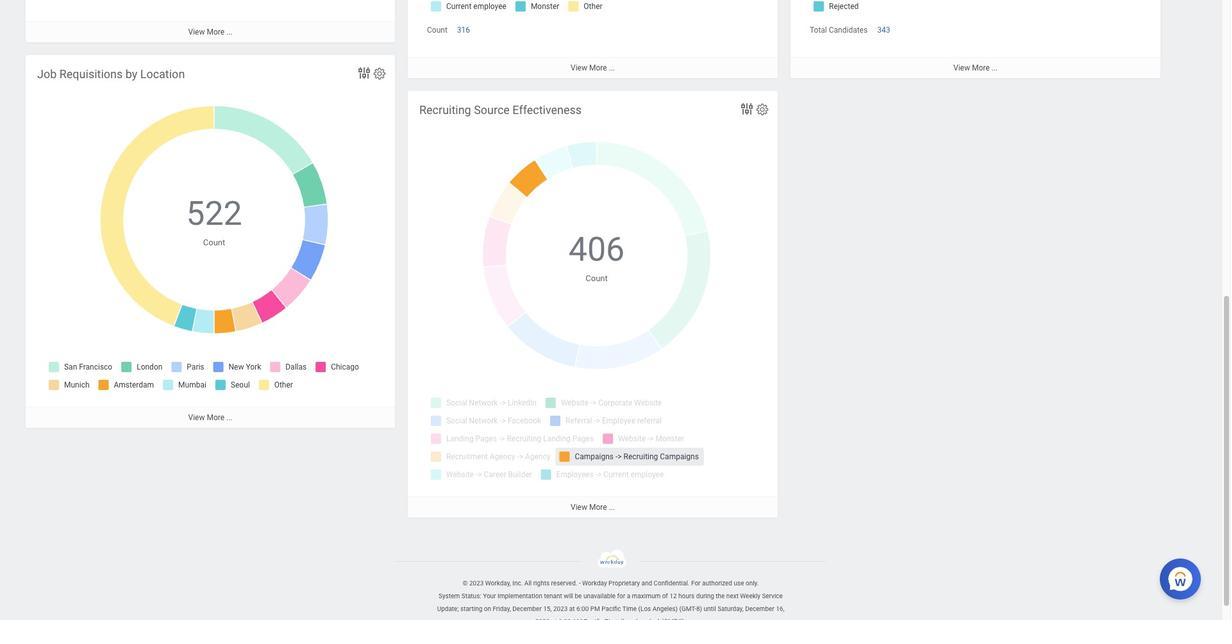Task type: locate. For each thing, give the bounding box(es) containing it.
status:
[[462, 593, 482, 600]]

0 horizontal spatial 2023
[[469, 581, 484, 588]]

0 vertical spatial (los
[[639, 606, 651, 613]]

406 button
[[569, 228, 627, 272]]

0 horizontal spatial time
[[605, 619, 619, 621]]

...
[[226, 28, 233, 37], [609, 64, 615, 73], [992, 64, 998, 73], [226, 414, 233, 423], [609, 504, 615, 513]]

on
[[484, 606, 491, 613]]

weekly
[[740, 593, 761, 600]]

1 horizontal spatial december
[[746, 606, 775, 613]]

0 horizontal spatial december
[[513, 606, 542, 613]]

1 horizontal spatial 2023
[[536, 619, 550, 621]]

at
[[569, 606, 575, 613], [552, 619, 557, 621]]

job
[[37, 67, 57, 81]]

(los down the a
[[621, 619, 633, 621]]

12
[[670, 593, 677, 600]]

... inside performance by hiring source element
[[609, 64, 615, 73]]

0 vertical spatial at
[[569, 606, 575, 613]]

view more ... link
[[26, 21, 395, 43], [408, 57, 778, 78], [791, 57, 1161, 78], [26, 407, 395, 429], [408, 497, 778, 518]]

total candidates
[[810, 26, 868, 35]]

view inside job requisitions by location element
[[188, 414, 205, 423]]

count inside 406 count
[[586, 274, 608, 283]]

workday,
[[485, 581, 511, 588]]

at up am
[[569, 606, 575, 613]]

during
[[696, 593, 714, 600]]

time
[[623, 606, 637, 613], [605, 619, 619, 621]]

job requisitions by location element
[[26, 55, 395, 429]]

job requisitions by location
[[37, 67, 185, 81]]

2 december from the left
[[746, 606, 775, 613]]

configure job requisitions by location image
[[373, 67, 387, 81]]

0 horizontal spatial (gmt-
[[662, 619, 679, 621]]

pacific
[[602, 606, 621, 613], [584, 619, 603, 621]]

view more ...
[[188, 28, 233, 37], [571, 64, 615, 73], [954, 64, 998, 73], [188, 414, 233, 423], [571, 504, 615, 513]]

1 vertical spatial 2023
[[553, 606, 568, 613]]

count
[[427, 26, 448, 35], [203, 238, 225, 247], [586, 274, 608, 283]]

footer
[[0, 550, 1222, 621]]

view
[[188, 28, 205, 37], [571, 64, 588, 73], [954, 64, 970, 73], [188, 414, 205, 423], [571, 504, 588, 513]]

0 vertical spatial count
[[427, 26, 448, 35]]

2023 down 15,
[[536, 619, 550, 621]]

6:00
[[577, 606, 589, 613], [559, 619, 571, 621]]

recruiting
[[420, 103, 471, 117]]

2 horizontal spatial count
[[586, 274, 608, 283]]

more inside job requisitions by location element
[[207, 414, 225, 423]]

total
[[810, 26, 827, 35]]

december down the implementation
[[513, 606, 542, 613]]

6:00 up am
[[577, 606, 589, 613]]

december down weekly
[[746, 606, 775, 613]]

effectiveness
[[513, 103, 582, 117]]

(gmt-
[[680, 606, 697, 613], [662, 619, 679, 621]]

(los down maximum
[[639, 606, 651, 613]]

0 vertical spatial angeles)
[[653, 606, 678, 613]]

all
[[525, 581, 532, 588]]

time down the a
[[623, 606, 637, 613]]

2 horizontal spatial 2023
[[553, 606, 568, 613]]

pacific down "pm"
[[584, 619, 603, 621]]

1 horizontal spatial count
[[427, 26, 448, 35]]

next
[[727, 593, 739, 600]]

316
[[457, 26, 470, 35]]

saturday,
[[718, 606, 744, 613]]

tenant
[[544, 593, 562, 600]]

1 vertical spatial 6:00
[[559, 619, 571, 621]]

count down 406 button
[[586, 274, 608, 283]]

will
[[564, 593, 573, 600]]

(gmt- down 12
[[662, 619, 679, 621]]

0 vertical spatial (gmt-
[[680, 606, 697, 613]]

rights
[[533, 581, 550, 588]]

workday
[[583, 581, 607, 588]]

2023
[[469, 581, 484, 588], [553, 606, 568, 613], [536, 619, 550, 621]]

2 vertical spatial count
[[586, 274, 608, 283]]

december
[[513, 606, 542, 613], [746, 606, 775, 613]]

recruiting source effectiveness
[[420, 103, 582, 117]]

(los
[[639, 606, 651, 613], [621, 619, 633, 621]]

until
[[704, 606, 716, 613]]

unavailable
[[584, 593, 616, 600]]

0 vertical spatial time
[[623, 606, 637, 613]]

angeles) down maximum
[[635, 619, 660, 621]]

©
[[463, 581, 468, 588]]

the
[[716, 593, 725, 600]]

angeles)
[[653, 606, 678, 613], [635, 619, 660, 621]]

... inside recruiting source effectiveness element
[[609, 504, 615, 513]]

more
[[207, 28, 225, 37], [589, 64, 607, 73], [972, 64, 990, 73], [207, 414, 225, 423], [589, 504, 607, 513]]

location
[[140, 67, 185, 81]]

for
[[617, 593, 626, 600]]

time down for
[[605, 619, 619, 621]]

316 button
[[457, 25, 472, 35]]

performance by hiring source element
[[408, 0, 778, 78]]

count inside 522 count
[[203, 238, 225, 247]]

view more ... inside job requisitions by location element
[[188, 414, 233, 423]]

more inside recruiting source effectiveness element
[[589, 504, 607, 513]]

522 count
[[186, 194, 242, 247]]

proprietary
[[609, 581, 640, 588]]

angeles) down of
[[653, 606, 678, 613]]

pacific right "pm"
[[602, 606, 621, 613]]

your
[[483, 593, 496, 600]]

candidate pipeline summary element
[[791, 0, 1161, 78]]

0 horizontal spatial at
[[552, 619, 557, 621]]

count left 316
[[427, 26, 448, 35]]

0 horizontal spatial count
[[203, 238, 225, 247]]

1 horizontal spatial time
[[623, 606, 637, 613]]

of
[[662, 593, 668, 600]]

0 vertical spatial pacific
[[602, 606, 621, 613]]

1 vertical spatial count
[[203, 238, 225, 247]]

count down 522 "button"
[[203, 238, 225, 247]]

15,
[[543, 606, 552, 613]]

service
[[762, 593, 783, 600]]

2023 right 15,
[[553, 606, 568, 613]]

6:00 left am
[[559, 619, 571, 621]]

1 vertical spatial (los
[[621, 619, 633, 621]]

522 button
[[186, 192, 244, 237]]

at down 15,
[[552, 619, 557, 621]]

(gmt- up 8).
[[680, 606, 697, 613]]

1 horizontal spatial 6:00
[[577, 606, 589, 613]]

2023 right © at the left of page
[[469, 581, 484, 588]]

522
[[186, 194, 242, 234]]



Task type: describe. For each thing, give the bounding box(es) containing it.
system
[[439, 593, 460, 600]]

requisitions
[[59, 67, 123, 81]]

16,
[[776, 606, 785, 613]]

0 vertical spatial 2023
[[469, 581, 484, 588]]

8).
[[679, 619, 686, 621]]

for
[[691, 581, 701, 588]]

pm
[[591, 606, 600, 613]]

0 vertical spatial 6:00
[[577, 606, 589, 613]]

configure and view chart data image
[[357, 65, 372, 81]]

1 vertical spatial time
[[605, 619, 619, 621]]

hours
[[679, 593, 695, 600]]

view inside recruiting source effectiveness element
[[571, 504, 588, 513]]

source
[[474, 103, 510, 117]]

343
[[878, 26, 891, 35]]

update;
[[437, 606, 459, 613]]

0 horizontal spatial (los
[[621, 619, 633, 621]]

and
[[642, 581, 652, 588]]

406 count
[[569, 230, 625, 283]]

1 december from the left
[[513, 606, 542, 613]]

confidential.
[[654, 581, 690, 588]]

use
[[734, 581, 744, 588]]

inc.
[[513, 581, 523, 588]]

am
[[573, 619, 583, 621]]

1 horizontal spatial (gmt-
[[680, 606, 697, 613]]

configure recruiting source effectiveness image
[[756, 103, 770, 117]]

view inside performance by hiring source element
[[571, 64, 588, 73]]

-
[[579, 581, 581, 588]]

be
[[575, 593, 582, 600]]

406
[[569, 230, 625, 269]]

8)
[[697, 606, 702, 613]]

view inside candidate pipeline summary element
[[954, 64, 970, 73]]

implementation
[[498, 593, 543, 600]]

count inside performance by hiring source element
[[427, 26, 448, 35]]

count for 406
[[586, 274, 608, 283]]

authorized
[[702, 581, 733, 588]]

0 horizontal spatial 6:00
[[559, 619, 571, 621]]

... inside job requisitions by location element
[[226, 414, 233, 423]]

candidates
[[829, 26, 868, 35]]

1 horizontal spatial at
[[569, 606, 575, 613]]

configure and view chart data image
[[740, 101, 755, 117]]

footer containing © 2023 workday, inc. all rights reserved. - workday proprietary and confidential. for authorized use only. system status: your implementation tenant will be unavailable for a maximum of 12 hours during the next weekly service update; starting on friday, december 15, 2023 at 6:00 pm pacific time (los angeles) (gmt-8) until saturday, december 16, 2023 at 6:00 am pacific time (los angeles) (gmt-8).
[[0, 550, 1222, 621]]

more inside performance by hiring source element
[[589, 64, 607, 73]]

reserved.
[[551, 581, 578, 588]]

1 vertical spatial angeles)
[[635, 619, 660, 621]]

maximum
[[632, 593, 661, 600]]

343 button
[[878, 25, 892, 35]]

only.
[[746, 581, 759, 588]]

1 vertical spatial (gmt-
[[662, 619, 679, 621]]

friday,
[[493, 606, 511, 613]]

view more ... inside performance by hiring source element
[[571, 64, 615, 73]]

recruiting source effectiveness element
[[408, 91, 778, 518]]

1 vertical spatial pacific
[[584, 619, 603, 621]]

by
[[126, 67, 137, 81]]

2 vertical spatial 2023
[[536, 619, 550, 621]]

1 horizontal spatial (los
[[639, 606, 651, 613]]

view more ... inside candidate pipeline summary element
[[954, 64, 998, 73]]

view more ... inside recruiting source effectiveness element
[[571, 504, 615, 513]]

... inside candidate pipeline summary element
[[992, 64, 998, 73]]

starting
[[461, 606, 483, 613]]

© 2023 workday, inc. all rights reserved. - workday proprietary and confidential. for authorized use only. system status: your implementation tenant will be unavailable for a maximum of 12 hours during the next weekly service update; starting on friday, december 15, 2023 at 6:00 pm pacific time (los angeles) (gmt-8) until saturday, december 16, 2023 at 6:00 am pacific time (los angeles) (gmt-8).
[[437, 581, 785, 621]]

count for 522
[[203, 238, 225, 247]]

1 vertical spatial at
[[552, 619, 557, 621]]

a
[[627, 593, 631, 600]]

more inside candidate pipeline summary element
[[972, 64, 990, 73]]



Task type: vqa. For each thing, say whether or not it's contained in the screenshot.
shared with me icon
no



